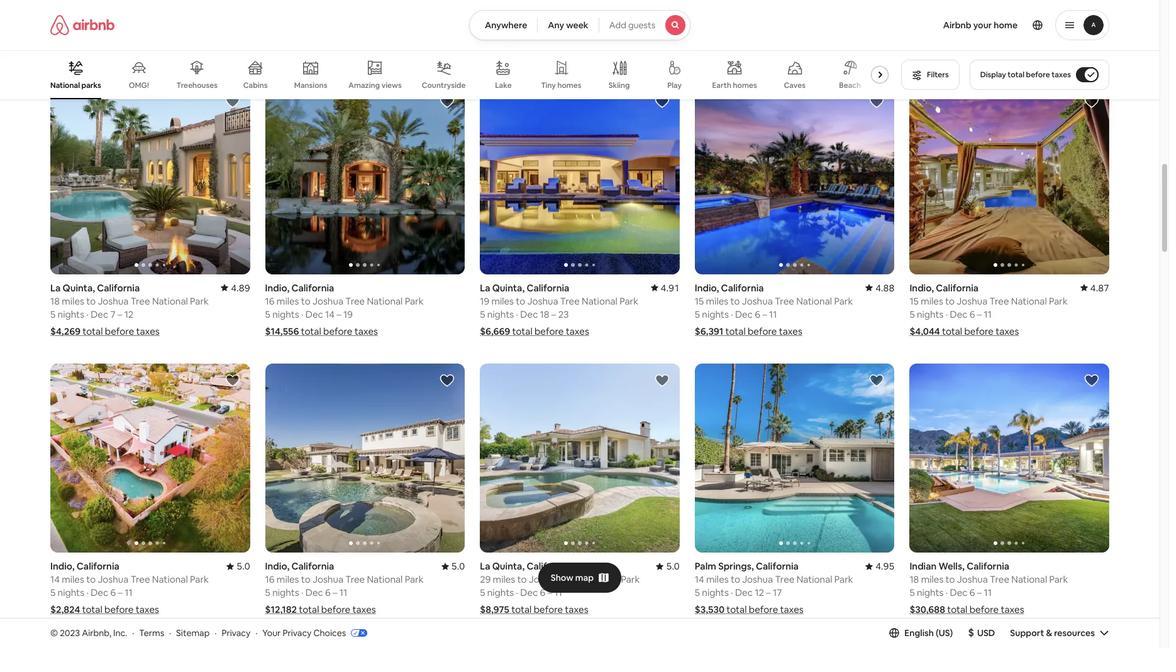 Task type: describe. For each thing, give the bounding box(es) containing it.
· inside indian wells, california 18 miles to joshua tree national park 5 nights · dec 6 – 11 $30,688 total before taxes
[[946, 588, 948, 600]]

anywhere
[[485, 19, 527, 31]]

national inside la quinta, california 19 miles to joshua tree national park 5 nights · dec 6 – 11 $2,254 total before taxes
[[152, 16, 188, 28]]

4.98 out of 5 average rating image
[[1080, 3, 1109, 15]]

skiing
[[609, 80, 630, 91]]

$8,975
[[480, 605, 509, 616]]

miles inside la quinta, california 18 miles to joshua tree national park 5 nights · dec 7 – 12 $4,269 total before taxes
[[62, 295, 84, 307]]

california inside 'la quinta, california 29 miles to joshua tree national park 5 nights · dec 6 – 11 $8,975 total before taxes'
[[527, 561, 569, 573]]

1 privacy from the left
[[222, 628, 250, 639]]

11 inside indian wells, california 18 miles to joshua tree national park 5 nights · dec 6 – 11 $30,688 total before taxes
[[984, 588, 992, 600]]

18 inside la quinta, california 19 miles to joshua tree national park 5 nights · dec 18 – 23 $6,669 total before taxes
[[540, 309, 549, 320]]

springs, for dec 12 – 17
[[718, 561, 754, 573]]

add to wishlist: indio, california image for $14,556
[[440, 94, 455, 109]]

– inside 'la quinta, california 29 miles to joshua tree national park 5 nights · dec 6 – 11 $8,975 total before taxes'
[[548, 588, 552, 600]]

quinta, for la quinta, california 19 miles to joshua tree national park 5 nights · dec 6 – 11 $2,254 total before taxes
[[63, 3, 95, 15]]

play
[[667, 80, 682, 91]]

add to wishlist: indian wells, california image
[[1084, 373, 1099, 388]]

national inside "indio, california 15 miles to joshua tree national park 5 nights · dec 6 – 11 $4,044 total before taxes"
[[1011, 295, 1047, 307]]

miles inside 16 miles to joshua tree national park 5 nights $18,441 total before taxes
[[706, 16, 729, 28]]

17
[[773, 588, 782, 599]]

airbnb,
[[82, 628, 111, 639]]

taxes inside 16 miles to joshua tree national park 5 nights $18,441 total before taxes
[[783, 46, 806, 58]]

$6,669
[[480, 325, 510, 337]]

treehouses
[[177, 80, 218, 91]]

$6,391
[[695, 325, 723, 337]]

23
[[558, 309, 569, 320]]

any week button
[[537, 10, 599, 40]]

15 for indio, california 15 miles to joshua tree national park 5 nights · dec 6 – 11 $6,391 total before taxes
[[695, 295, 704, 307]]

to inside 'la quinta, california 29 miles to joshua tree national park 5 nights · dec 6 – 11 $8,975 total before taxes'
[[517, 574, 527, 586]]

dec inside the indio, california 16 miles to joshua tree national park 5 nights · dec 6 – 11 $12,182 total before taxes
[[305, 588, 323, 599]]

11 inside "indio, california 15 miles to joshua tree national park 5 nights · dec 6 – 11 $4,044 total before taxes"
[[984, 309, 992, 320]]

usd
[[977, 628, 995, 639]]

$ usd
[[968, 627, 995, 640]]

add to wishlist: indio, california image
[[440, 373, 455, 388]]

© 2023 airbnb, inc. ·
[[50, 628, 134, 639]]

profile element
[[706, 0, 1109, 50]]

la for la quinta, california 29 miles to joshua tree national park 5 nights · dec 6 – 11 $8,975 total before taxes
[[480, 561, 490, 573]]

english
[[905, 628, 934, 639]]

beach
[[839, 80, 861, 91]]

miles inside the indio, california 16 miles to joshua tree national park 5 nights · dec 6 – 11 $12,182 total before taxes
[[277, 574, 299, 586]]

19 for la quinta, california 19 miles to joshua tree national park 5 nights · dec 6 – 11 $2,254 total before taxes
[[50, 16, 60, 28]]

jan
[[520, 29, 536, 41]]

indio, for indio, california 14 miles to joshua tree national park 5 nights · dec 6 – 11 $2,824 total before taxes
[[50, 561, 75, 573]]

15 for indio, california 15 miles to joshua tree national park 5 nights · dec 6 – 11 $4,044 total before taxes
[[910, 295, 919, 307]]

total inside "indio, california 15 miles to joshua tree national park 5 nights · dec 6 – 11 $4,044 total before taxes"
[[942, 325, 962, 337]]

indio, california 15 miles to joshua tree national park 5 nights · dec 6 – 11 $4,044 total before taxes
[[910, 282, 1068, 337]]

5 inside indio, california 16 miles to joshua tree national park 5 nights · dec 14 – 19 $14,556 total before taxes
[[265, 309, 270, 320]]

total inside indian wells, california 18 miles to joshua tree national park 5 nights · dec 6 – 11 $30,688 total before taxes
[[947, 605, 967, 616]]

2023
[[60, 628, 80, 639]]

miles inside indio, california 15 miles to joshua tree national park 5 nights · dec 6 – 11 $6,391 total before taxes
[[706, 295, 728, 307]]

park inside 'la quinta, california 29 miles to joshua tree national park 5 nights · dec 6 – 11 $8,975 total before taxes'
[[621, 574, 640, 586]]

your
[[973, 19, 992, 31]]

14 miles to joshua tree national park 5 nights · dec 6 – 11 $5,078 total before taxes
[[910, 16, 1068, 58]]

palm springs, california 14 miles to joshua tree national park 5 nights · jan 8 – 13 $4,392 total before taxes
[[480, 3, 638, 58]]

2 privacy from the left
[[283, 628, 312, 639]]

park inside palm springs, california 14 miles to joshua tree national park 5 nights · jan 8 – 13 $4,392 total before taxes
[[620, 16, 638, 28]]

group for $12,182
[[265, 364, 465, 554]]

taxes inside 14 miles to joshua tree national park 5 nights · dec 6 – 11 $5,078 total before taxes
[[994, 46, 1018, 58]]

total inside la quinta, california 19 miles to joshua tree national park 5 nights · dec 6 – 11 $2,254 total before taxes
[[82, 46, 102, 58]]

miles inside indian wells, california 18 miles to joshua tree national park 5 nights · dec 6 – 11 $30,688 total before taxes
[[921, 574, 944, 586]]

park inside palm springs, california 14 miles to joshua tree national park 5 nights · dec 12 – 17 $3,530 total before taxes
[[834, 574, 853, 586]]

any
[[548, 19, 564, 31]]

nights inside 16 miles to joshua tree national park 5 nights $18,441 total before taxes
[[702, 29, 729, 41]]

to inside palm springs, california 14 miles to joshua tree national park 5 nights · dec 12 – 17 $3,530 total before taxes
[[731, 574, 740, 586]]

©
[[50, 628, 58, 639]]

lake
[[495, 80, 512, 91]]

6 inside indio, california 14 miles to joshua tree national park 5 nights · dec 6 – 11 $2,824 total before taxes
[[110, 588, 116, 599]]

taxes inside 'la quinta, california 29 miles to joshua tree national park 5 nights · dec 6 – 11 $8,975 total before taxes'
[[565, 605, 588, 616]]

national inside la quinta, california 19 miles to joshua tree national park 5 nights · dec 18 – 23 $6,669 total before taxes
[[582, 295, 617, 307]]

16 miles to joshua tree national park 5 nights $18,441 total before taxes
[[695, 16, 853, 58]]

total right $2,505
[[297, 46, 317, 58]]

dec inside 14 miles to joshua tree national park 5 nights · dec 6 – 11 $5,078 total before taxes
[[950, 29, 968, 41]]

show map
[[551, 573, 594, 584]]

before inside indio, california 14 miles to joshua tree national park 5 nights · dec 6 – 11 $2,824 total before taxes
[[104, 605, 134, 616]]

airbnb
[[943, 19, 971, 31]]

12 inside la quinta, california 18 miles to joshua tree national park 5 nights · dec 7 – 12 $4,269 total before taxes
[[124, 309, 134, 320]]

taxes inside indio, california 16 miles to joshua tree national park 5 nights · dec 14 – 19 $14,556 total before taxes
[[355, 325, 378, 337]]

park inside 16 miles to joshua tree national park 5 nights $18,441 total before taxes
[[834, 16, 853, 28]]

5.0 out of 5 average rating image for indio, california 14 miles to joshua tree national park 5 nights · dec 6 – 11 $2,824 total before taxes
[[227, 561, 250, 573]]

california inside "indio, california 15 miles to joshua tree national park 5 nights · dec 6 – 11 $4,044 total before taxes"
[[936, 282, 979, 294]]

$2,505 total before taxes
[[265, 46, 374, 58]]

5 inside palm springs, california 14 miles to joshua tree national park 5 nights · jan 8 – 13 $4,392 total before taxes
[[480, 29, 485, 41]]

california inside the indio, california 16 miles to joshua tree national park 5 nights · dec 6 – 11 $12,182 total before taxes
[[291, 561, 334, 573]]

to inside la quinta, california 18 miles to joshua tree national park 5 nights · dec 7 – 12 $4,269 total before taxes
[[86, 295, 96, 307]]

to inside indian wells, california 18 miles to joshua tree national park 5 nights · dec 6 – 11 $30,688 total before taxes
[[946, 574, 955, 586]]

week
[[566, 19, 588, 31]]

group for $30,688
[[910, 364, 1109, 554]]

california inside indio, california 16 miles to joshua tree national park 5 nights · dec 14 – 19 $14,556 total before taxes
[[291, 282, 334, 294]]

· inside 'la quinta, california 29 miles to joshua tree national park 5 nights · dec 6 – 11 $8,975 total before taxes'
[[516, 588, 518, 600]]

group for $4,044
[[910, 85, 1109, 275]]

5.0 for indio, california 14 miles to joshua tree national park 5 nights · dec 6 – 11 $2,824 total before taxes
[[237, 561, 250, 573]]

4.91 out of 5 average rating image
[[651, 282, 680, 294]]

before inside palm springs, california 14 miles to joshua tree national park 5 nights · dec 12 – 17 $3,530 total before taxes
[[749, 605, 778, 616]]

choices
[[313, 628, 346, 639]]

total inside the indio, california 16 miles to joshua tree national park 5 nights · dec 6 – 11 $12,182 total before taxes
[[299, 605, 319, 616]]

california inside indio, california 14 miles to joshua tree national park 5 nights · dec 6 – 11 $2,824 total before taxes
[[77, 561, 119, 573]]

5 inside 'la quinta, california 29 miles to joshua tree national park 5 nights · dec 6 – 11 $8,975 total before taxes'
[[480, 588, 485, 600]]

indio, california 14 miles to joshua tree national park 5 nights · dec 6 – 11 $2,824 total before taxes
[[50, 561, 209, 616]]

– inside la quinta, california 18 miles to joshua tree national park 5 nights · dec 7 – 12 $4,269 total before taxes
[[117, 309, 122, 320]]

$12,182
[[265, 605, 297, 616]]

inc.
[[113, 628, 127, 639]]

tiny homes
[[541, 80, 581, 91]]

quinta, for la quinta, california 19 miles to joshua tree national park 5 nights · dec 18 – 23 $6,669 total before taxes
[[492, 282, 525, 294]]

· inside "indio, california 15 miles to joshua tree national park 5 nights · dec 6 – 11 $4,044 total before taxes"
[[946, 309, 948, 320]]

· inside la quinta, california 18 miles to joshua tree national park 5 nights · dec 7 – 12 $4,269 total before taxes
[[86, 309, 89, 320]]

indio, california 16 miles to joshua tree national park 5 nights · dec 14 – 19 $14,556 total before taxes
[[265, 282, 424, 337]]

countryside
[[422, 80, 466, 91]]

nights inside la quinta, california 19 miles to joshua tree national park 5 nights · dec 18 – 23 $6,669 total before taxes
[[487, 309, 514, 320]]

16 for indio, california 16 miles to joshua tree national park 5 nights · dec 14 – 19 $14,556 total before taxes
[[265, 295, 275, 307]]

dec inside indio, california 14 miles to joshua tree national park 5 nights · dec 6 – 11 $2,824 total before taxes
[[91, 588, 108, 599]]

6 inside 'la quinta, california 29 miles to joshua tree national park 5 nights · dec 6 – 11 $8,975 total before taxes'
[[540, 588, 545, 600]]

4.95
[[875, 561, 894, 573]]

resources
[[1054, 628, 1095, 639]]

terms link
[[139, 628, 164, 639]]

nights inside 14 miles to joshua tree national park 5 nights · dec 6 – 11 $5,078 total before taxes
[[917, 29, 944, 41]]

6 inside la quinta, california 19 miles to joshua tree national park 5 nights · dec 6 – 11 $2,254 total before taxes
[[110, 29, 116, 41]]

joshua inside indio, california 14 miles to joshua tree national park 5 nights · dec 6 – 11 $2,824 total before taxes
[[98, 574, 129, 586]]

guests
[[628, 19, 655, 31]]

dec inside "indio, california 15 miles to joshua tree national park 5 nights · dec 6 – 11 $4,044 total before taxes"
[[950, 309, 968, 320]]

national inside 'la quinta, california 29 miles to joshua tree national park 5 nights · dec 6 – 11 $8,975 total before taxes'
[[583, 574, 619, 586]]

5 inside la quinta, california 19 miles to joshua tree national park 5 nights · dec 6 – 11 $2,254 total before taxes
[[50, 29, 55, 41]]

5 inside 16 miles to joshua tree national park 5 nights $18,441 total before taxes
[[695, 29, 700, 41]]

indio, for indio, california 16 miles to joshua tree national park 5 nights · dec 14 – 19 $14,556 total before taxes
[[265, 282, 289, 294]]

to inside indio, california 16 miles to joshua tree national park 5 nights · dec 14 – 19 $14,556 total before taxes
[[301, 295, 311, 307]]

dec inside la quinta, california 19 miles to joshua tree national park 5 nights · dec 6 – 11 $2,254 total before taxes
[[91, 29, 108, 41]]

tree inside 'la quinta, california 29 miles to joshua tree national park 5 nights · dec 6 – 11 $8,975 total before taxes'
[[562, 574, 581, 586]]

joshua inside indian wells, california 18 miles to joshua tree national park 5 nights · dec 6 – 11 $30,688 total before taxes
[[957, 574, 988, 586]]

(us)
[[936, 628, 953, 639]]

anywhere button
[[469, 10, 538, 40]]

7
[[110, 309, 115, 320]]

indio, california 15 miles to joshua tree national park 5 nights · dec 6 – 11 $6,391 total before taxes
[[695, 282, 853, 337]]

before inside 'la quinta, california 29 miles to joshua tree national park 5 nights · dec 6 – 11 $8,975 total before taxes'
[[534, 605, 563, 616]]

5.0 out of 5 average rating image for la quinta, california 29 miles to joshua tree national park 5 nights · dec 6 – 11 $8,975 total before taxes
[[656, 561, 680, 573]]

la for la quinta, california 19 miles to joshua tree national park 5 nights · dec 6 – 11 $2,254 total before taxes
[[50, 3, 61, 15]]

to inside palm springs, california 14 miles to joshua tree national park 5 nights · jan 8 – 13 $4,392 total before taxes
[[516, 16, 525, 28]]

16 for indio, california 16 miles to joshua tree national park 5 nights · dec 6 – 11 $12,182 total before taxes
[[265, 574, 275, 586]]

earth
[[712, 80, 731, 91]]

group for $4,269
[[50, 85, 250, 275]]

13
[[552, 29, 561, 41]]

indio, for indio, california 15 miles to joshua tree national park 5 nights · dec 6 – 11 $4,044 total before taxes
[[910, 282, 934, 294]]

la for la quinta, california 19 miles to joshua tree national park 5 nights · dec 18 – 23 $6,669 total before taxes
[[480, 282, 490, 294]]

18 for la
[[50, 295, 60, 307]]

4.88 out of 5 average rating image
[[865, 282, 894, 294]]

– inside la quinta, california 19 miles to joshua tree national park 5 nights · dec 6 – 11 $2,254 total before taxes
[[118, 29, 123, 41]]

19 inside indio, california 16 miles to joshua tree national park 5 nights · dec 14 – 19 $14,556 total before taxes
[[343, 309, 353, 320]]

4.89
[[231, 282, 250, 294]]

· inside indio, california 16 miles to joshua tree national park 5 nights · dec 14 – 19 $14,556 total before taxes
[[301, 309, 303, 320]]

to inside 16 miles to joshua tree national park 5 nights $18,441 total before taxes
[[731, 16, 740, 28]]

nights inside the indio, california 16 miles to joshua tree national park 5 nights · dec 6 – 11 $12,182 total before taxes
[[272, 588, 299, 599]]

taxes inside indio, california 15 miles to joshua tree national park 5 nights · dec 6 – 11 $6,391 total before taxes
[[779, 325, 802, 337]]

add to wishlist: la quinta, california image
[[225, 94, 240, 109]]

support & resources
[[1010, 628, 1095, 639]]

california inside la quinta, california 19 miles to joshua tree national park 5 nights · dec 18 – 23 $6,669 total before taxes
[[527, 282, 569, 294]]

6 inside 14 miles to joshua tree national park 5 nights · dec 6 – 11 $5,078 total before taxes
[[970, 29, 975, 41]]

$4,044
[[910, 325, 940, 337]]

california inside la quinta, california 18 miles to joshua tree national park 5 nights · dec 7 – 12 $4,269 total before taxes
[[97, 282, 140, 294]]

total right display
[[1008, 70, 1024, 80]]

11 inside indio, california 14 miles to joshua tree national park 5 nights · dec 6 – 11 $2,824 total before taxes
[[125, 588, 132, 599]]

total inside indio, california 16 miles to joshua tree national park 5 nights · dec 14 – 19 $14,556 total before taxes
[[301, 325, 321, 337]]

4.95 out of 5 average rating image
[[865, 561, 894, 573]]

$18,441
[[695, 46, 727, 58]]

filters
[[927, 70, 949, 80]]

palm springs, california 14 miles to joshua tree national park 5 nights · dec 12 – 17 $3,530 total before taxes
[[695, 561, 853, 616]]

dec inside 'la quinta, california 29 miles to joshua tree national park 5 nights · dec 6 – 11 $8,975 total before taxes'
[[520, 588, 538, 600]]

privacy link
[[222, 628, 250, 639]]

nights inside indio, california 14 miles to joshua tree national park 5 nights · dec 6 – 11 $2,824 total before taxes
[[58, 588, 84, 599]]

omg!
[[129, 80, 149, 91]]

map
[[575, 573, 594, 584]]

dec inside palm springs, california 14 miles to joshua tree national park 5 nights · dec 12 – 17 $3,530 total before taxes
[[735, 588, 753, 599]]

– inside palm springs, california 14 miles to joshua tree national park 5 nights · jan 8 – 13 $4,392 total before taxes
[[545, 29, 550, 41]]

$2,824
[[50, 605, 80, 616]]

4.88
[[875, 282, 894, 294]]

before right display
[[1026, 70, 1050, 80]]

total inside palm springs, california 14 miles to joshua tree national park 5 nights · jan 8 – 13 $4,392 total before taxes
[[512, 46, 532, 58]]

national inside the indio, california 16 miles to joshua tree national park 5 nights · dec 6 – 11 $12,182 total before taxes
[[367, 574, 403, 586]]

la quinta, california 29 miles to joshua tree national park 5 nights · dec 6 – 11 $8,975 total before taxes
[[480, 561, 640, 616]]

6 inside indio, california 15 miles to joshua tree national park 5 nights · dec 6 – 11 $6,391 total before taxes
[[755, 309, 760, 320]]

11 inside la quinta, california 19 miles to joshua tree national park 5 nights · dec 6 – 11 $2,254 total before taxes
[[125, 29, 132, 41]]

$2,254
[[50, 46, 80, 58]]

$2,505
[[265, 46, 295, 58]]

indio, california 16 miles to joshua tree national park 5 nights · dec 6 – 11 $12,182 total before taxes
[[265, 561, 424, 616]]

total inside 16 miles to joshua tree national park 5 nights $18,441 total before taxes
[[729, 46, 750, 58]]

home
[[994, 19, 1018, 31]]

tree inside la quinta, california 19 miles to joshua tree national park 5 nights · dec 6 – 11 $2,254 total before taxes
[[131, 16, 150, 28]]

5.0 out of 5 average rating image for indio, california 16 miles to joshua tree national park 5 nights · dec 6 – 11 $12,182 total before taxes
[[441, 561, 465, 573]]

indio, for indio, california 16 miles to joshua tree national park 5 nights · dec 6 – 11 $12,182 total before taxes
[[265, 561, 289, 573]]



Task type: vqa. For each thing, say whether or not it's contained in the screenshot.
top Riad,
no



Task type: locate. For each thing, give the bounding box(es) containing it.
5
[[50, 29, 55, 41], [695, 29, 700, 41], [480, 29, 485, 41], [910, 29, 915, 41], [50, 309, 55, 320], [265, 309, 270, 320], [695, 309, 700, 320], [480, 309, 485, 320], [910, 309, 915, 320], [50, 588, 55, 599], [265, 588, 270, 599], [695, 588, 700, 599], [480, 588, 485, 600], [910, 588, 915, 600]]

1 vertical spatial 12
[[755, 588, 764, 599]]

miles up the $12,182
[[277, 574, 299, 586]]

5.0 out of 5 average rating image
[[656, 3, 680, 15], [227, 561, 250, 573]]

your
[[262, 628, 281, 639]]

california
[[97, 3, 140, 15], [541, 3, 584, 15], [97, 282, 140, 294], [291, 282, 334, 294], [721, 282, 764, 294], [527, 282, 569, 294], [936, 282, 979, 294], [77, 561, 119, 573], [291, 561, 334, 573], [756, 561, 799, 573], [527, 561, 569, 573], [967, 561, 1009, 573]]

18 inside la quinta, california 18 miles to joshua tree national park 5 nights · dec 7 – 12 $4,269 total before taxes
[[50, 295, 60, 307]]

0 horizontal spatial 5.0 out of 5 average rating image
[[227, 561, 250, 573]]

park inside indio, california 14 miles to joshua tree national park 5 nights · dec 6 – 11 $2,824 total before taxes
[[190, 574, 209, 586]]

nights up $18,441
[[702, 29, 729, 41]]

total inside indio, california 14 miles to joshua tree national park 5 nights · dec 6 – 11 $2,824 total before taxes
[[82, 605, 102, 616]]

14 inside palm springs, california 14 miles to joshua tree national park 5 nights · dec 12 – 17 $3,530 total before taxes
[[695, 574, 704, 586]]

tree inside 16 miles to joshua tree national park 5 nights $18,441 total before taxes
[[775, 16, 795, 28]]

2 add to wishlist: la quinta, california image from the top
[[655, 373, 670, 388]]

to inside the indio, california 16 miles to joshua tree national park 5 nights · dec 6 – 11 $12,182 total before taxes
[[301, 574, 311, 586]]

english (us)
[[905, 628, 953, 639]]

national
[[152, 16, 188, 28], [797, 16, 832, 28], [582, 16, 618, 28], [1011, 16, 1047, 28], [50, 80, 80, 90], [152, 295, 188, 307], [367, 295, 403, 307], [796, 295, 832, 307], [582, 295, 617, 307], [1011, 295, 1047, 307], [152, 574, 188, 586], [367, 574, 403, 586], [797, 574, 832, 586], [583, 574, 619, 586], [1011, 574, 1047, 586]]

miles inside 14 miles to joshua tree national park 5 nights · dec 6 – 11 $5,078 total before taxes
[[921, 16, 943, 28]]

4.89 out of 5 average rating image
[[221, 282, 250, 294]]

display total before taxes
[[980, 70, 1071, 80]]

$4,392
[[480, 46, 510, 58]]

quinta, up $8,975 at the left of page
[[492, 561, 525, 573]]

total right $14,556
[[301, 325, 321, 337]]

5.0 out of 5 average rating image for palm springs, california 14 miles to joshua tree national park 5 nights · jan 8 – 13 $4,392 total before taxes
[[656, 3, 680, 15]]

miles down indian
[[921, 574, 944, 586]]

miles up $4,392
[[491, 16, 514, 28]]

14
[[480, 16, 489, 28], [910, 16, 919, 28], [325, 309, 335, 320], [50, 574, 60, 586], [695, 574, 704, 586]]

5.0 for la quinta, california 29 miles to joshua tree national park 5 nights · dec 6 – 11 $8,975 total before taxes
[[666, 561, 680, 573]]

quinta, inside la quinta, california 19 miles to joshua tree national park 5 nights · dec 18 – 23 $6,669 total before taxes
[[492, 282, 525, 294]]

indian
[[910, 561, 937, 573]]

airbnb your home link
[[936, 12, 1025, 38]]

miles right 29
[[493, 574, 515, 586]]

0 horizontal spatial springs,
[[503, 3, 539, 15]]

national inside indio, california 16 miles to joshua tree national park 5 nights · dec 14 – 19 $14,556 total before taxes
[[367, 295, 403, 307]]

joshua inside palm springs, california 14 miles to joshua tree national park 5 nights · dec 12 – 17 $3,530 total before taxes
[[742, 574, 773, 586]]

$
[[968, 627, 974, 640]]

nights up the $6,669
[[487, 309, 514, 320]]

tree inside indio, california 15 miles to joshua tree national park 5 nights · dec 6 – 11 $6,391 total before taxes
[[775, 295, 794, 307]]

1 horizontal spatial 19
[[343, 309, 353, 320]]

2 horizontal spatial 19
[[480, 295, 489, 307]]

29
[[480, 574, 491, 586]]

miles up the $6,669
[[491, 295, 514, 307]]

palm for palm springs, california 14 miles to joshua tree national park 5 nights · jan 8 – 13 $4,392 total before taxes
[[480, 3, 501, 15]]

5 up the $12,182
[[265, 588, 270, 599]]

6 inside indian wells, california 18 miles to joshua tree national park 5 nights · dec 6 – 11 $30,688 total before taxes
[[970, 588, 975, 600]]

miles up $2,254
[[62, 16, 84, 28]]

$3,530
[[695, 605, 725, 616]]

quinta, for la quinta, california 18 miles to joshua tree national park 5 nights · dec 7 – 12 $4,269 total before taxes
[[63, 282, 95, 294]]

15 up $4,044
[[910, 295, 919, 307]]

national inside group
[[50, 80, 80, 90]]

1 horizontal spatial 12
[[755, 588, 764, 599]]

display
[[980, 70, 1006, 80]]

19 for la quinta, california 19 miles to joshua tree national park 5 nights · dec 18 – 23 $6,669 total before taxes
[[480, 295, 489, 307]]

before up choices
[[321, 605, 350, 616]]

1 horizontal spatial palm
[[695, 561, 716, 573]]

group for $8,975
[[480, 364, 680, 554]]

nights inside la quinta, california 19 miles to joshua tree national park 5 nights · dec 6 – 11 $2,254 total before taxes
[[58, 29, 84, 41]]

to inside la quinta, california 19 miles to joshua tree national park 5 nights · dec 6 – 11 $2,254 total before taxes
[[86, 16, 96, 28]]

18 left 23
[[540, 309, 549, 320]]

add to wishlist: indio, california image for $4,044
[[1084, 94, 1099, 109]]

indio, up the $12,182
[[265, 561, 289, 573]]

1 horizontal spatial springs,
[[718, 561, 754, 573]]

5.0 for indio, california 16 miles to joshua tree national park 5 nights · dec 6 – 11 $12,182 total before taxes
[[451, 561, 465, 573]]

1 horizontal spatial 5.0 out of 5 average rating image
[[656, 561, 680, 573]]

5 inside indio, california 15 miles to joshua tree national park 5 nights · dec 6 – 11 $6,391 total before taxes
[[695, 309, 700, 320]]

miles up $4,044
[[921, 295, 943, 307]]

1 horizontal spatial 18
[[540, 309, 549, 320]]

0 horizontal spatial 15
[[695, 295, 704, 307]]

2 horizontal spatial 18
[[910, 574, 919, 586]]

total right the $6,669
[[512, 325, 532, 337]]

5 up $4,269
[[50, 309, 55, 320]]

5 up $14,556
[[265, 309, 270, 320]]

miles up $4,269
[[62, 295, 84, 307]]

1 vertical spatial springs,
[[718, 561, 754, 573]]

miles inside la quinta, california 19 miles to joshua tree national park 5 nights · dec 18 – 23 $6,669 total before taxes
[[491, 295, 514, 307]]

palm for palm springs, california 14 miles to joshua tree national park 5 nights · dec 12 – 17 $3,530 total before taxes
[[695, 561, 716, 573]]

your privacy choices
[[262, 628, 346, 639]]

privacy
[[222, 628, 250, 639], [283, 628, 312, 639]]

5 up $4,392
[[480, 29, 485, 41]]

indio, right 4.88
[[910, 282, 934, 294]]

18 for indian
[[910, 574, 919, 586]]

tree inside 14 miles to joshua tree national park 5 nights · dec 6 – 11 $5,078 total before taxes
[[990, 16, 1009, 28]]

before inside indio, california 16 miles to joshua tree national park 5 nights · dec 14 – 19 $14,556 total before taxes
[[323, 325, 352, 337]]

&
[[1046, 628, 1052, 639]]

1 horizontal spatial homes
[[733, 80, 757, 91]]

4.87
[[1090, 282, 1109, 294]]

miles up $3,530
[[706, 574, 729, 586]]

national inside 14 miles to joshua tree national park 5 nights · dec 6 – 11 $5,078 total before taxes
[[1011, 16, 1047, 28]]

2 vertical spatial 19
[[343, 309, 353, 320]]

12 right 7 at the left top of page
[[124, 309, 134, 320]]

0 vertical spatial springs,
[[503, 3, 539, 15]]

0 horizontal spatial 12
[[124, 309, 134, 320]]

before inside indian wells, california 18 miles to joshua tree national park 5 nights · dec 6 – 11 $30,688 total before taxes
[[970, 605, 999, 616]]

park inside 14 miles to joshua tree national park 5 nights · dec 6 – 11 $5,078 total before taxes
[[1049, 16, 1068, 28]]

5 up $3,530
[[695, 588, 700, 599]]

before down show at the left of the page
[[534, 605, 563, 616]]

before right $4,044
[[964, 325, 994, 337]]

your privacy choices link
[[262, 628, 367, 640]]

5 inside the indio, california 16 miles to joshua tree national park 5 nights · dec 6 – 11 $12,182 total before taxes
[[265, 588, 270, 599]]

0 horizontal spatial 18
[[50, 295, 60, 307]]

palm up "anywhere"
[[480, 3, 501, 15]]

to inside la quinta, california 19 miles to joshua tree national park 5 nights · dec 18 – 23 $6,669 total before taxes
[[516, 295, 525, 307]]

before inside the indio, california 16 miles to joshua tree national park 5 nights · dec 6 – 11 $12,182 total before taxes
[[321, 605, 350, 616]]

total up your privacy choices
[[299, 605, 319, 616]]

dec inside la quinta, california 18 miles to joshua tree national park 5 nights · dec 7 – 12 $4,269 total before taxes
[[91, 309, 108, 320]]

15 inside "indio, california 15 miles to joshua tree national park 5 nights · dec 6 – 11 $4,044 total before taxes"
[[910, 295, 919, 307]]

group containing national parks
[[50, 50, 894, 99]]

– inside the indio, california 16 miles to joshua tree national park 5 nights · dec 6 – 11 $12,182 total before taxes
[[333, 588, 337, 599]]

la inside la quinta, california 19 miles to joshua tree national park 5 nights · dec 18 – 23 $6,669 total before taxes
[[480, 282, 490, 294]]

group for $2,824
[[50, 364, 250, 554]]

national inside la quinta, california 18 miles to joshua tree national park 5 nights · dec 7 – 12 $4,269 total before taxes
[[152, 295, 188, 307]]

indio, inside "indio, california 15 miles to joshua tree national park 5 nights · dec 6 – 11 $4,044 total before taxes"
[[910, 282, 934, 294]]

total inside indio, california 15 miles to joshua tree national park 5 nights · dec 6 – 11 $6,391 total before taxes
[[725, 325, 746, 337]]

taxes
[[136, 46, 159, 58], [350, 46, 374, 58], [783, 46, 806, 58], [565, 46, 589, 58], [994, 46, 1018, 58], [1052, 70, 1071, 80], [136, 325, 160, 337], [355, 325, 378, 337], [779, 325, 802, 337], [566, 325, 589, 337], [996, 325, 1019, 337], [136, 605, 159, 616], [352, 605, 376, 616], [780, 605, 804, 616], [565, 605, 588, 616], [1001, 605, 1024, 616]]

0 horizontal spatial 5.0 out of 5 average rating image
[[441, 561, 465, 573]]

indio, right the 4.91
[[695, 282, 719, 294]]

park inside indian wells, california 18 miles to joshua tree national park 5 nights · dec 6 – 11 $30,688 total before taxes
[[1049, 574, 1068, 586]]

2 15 from the left
[[910, 295, 919, 307]]

group
[[50, 50, 894, 99], [50, 85, 250, 275], [265, 85, 465, 275], [480, 85, 680, 275], [695, 85, 894, 275], [910, 85, 1109, 275], [50, 364, 250, 554], [265, 364, 465, 554], [480, 364, 680, 554], [695, 364, 894, 554], [910, 364, 1109, 554]]

before down 13
[[534, 46, 563, 58]]

springs, inside palm springs, california 14 miles to joshua tree national park 5 nights · jan 8 – 13 $4,392 total before taxes
[[503, 3, 539, 15]]

0 horizontal spatial palm
[[480, 3, 501, 15]]

mansions
[[294, 80, 327, 91]]

total up (us)
[[947, 605, 967, 616]]

to
[[86, 16, 96, 28], [731, 16, 740, 28], [516, 16, 525, 28], [946, 16, 955, 28], [86, 295, 96, 307], [301, 295, 311, 307], [730, 295, 740, 307], [516, 295, 525, 307], [945, 295, 955, 307], [86, 574, 96, 586], [301, 574, 311, 586], [731, 574, 740, 586], [517, 574, 527, 586], [946, 574, 955, 586]]

1 5.0 out of 5 average rating image from the left
[[441, 561, 465, 573]]

show
[[551, 573, 573, 584]]

nights inside "indio, california 15 miles to joshua tree national park 5 nights · dec 6 – 11 $4,044 total before taxes"
[[917, 309, 944, 320]]

california inside palm springs, california 14 miles to joshua tree national park 5 nights · jan 8 – 13 $4,392 total before taxes
[[541, 3, 584, 15]]

palm up $3,530
[[695, 561, 716, 573]]

19 inside la quinta, california 19 miles to joshua tree national park 5 nights · dec 6 – 11 $2,254 total before taxes
[[50, 16, 60, 28]]

12 left '17'
[[755, 588, 764, 599]]

taxes inside palm springs, california 14 miles to joshua tree national park 5 nights · dec 12 – 17 $3,530 total before taxes
[[780, 605, 804, 616]]

show map button
[[538, 563, 621, 593]]

springs, up "anywhere"
[[503, 3, 539, 15]]

nights up the $12,182
[[272, 588, 299, 599]]

la quinta, california 19 miles to joshua tree national park 5 nights · dec 18 – 23 $6,669 total before taxes
[[480, 282, 638, 337]]

total right $4,269
[[83, 325, 103, 337]]

5 up the $6,669
[[480, 309, 485, 320]]

parks
[[81, 80, 101, 90]]

16 inside indio, california 16 miles to joshua tree national park 5 nights · dec 14 – 19 $14,556 total before taxes
[[265, 295, 275, 307]]

total inside 14 miles to joshua tree national park 5 nights · dec 6 – 11 $5,078 total before taxes
[[941, 46, 961, 58]]

miles up $6,391
[[706, 295, 728, 307]]

nights inside indio, california 15 miles to joshua tree national park 5 nights · dec 6 – 11 $6,391 total before taxes
[[702, 309, 729, 320]]

0 vertical spatial add to wishlist: la quinta, california image
[[655, 94, 670, 109]]

miles
[[62, 16, 84, 28], [706, 16, 729, 28], [491, 16, 514, 28], [921, 16, 943, 28], [62, 295, 84, 307], [277, 295, 299, 307], [706, 295, 728, 307], [491, 295, 514, 307], [921, 295, 943, 307], [62, 574, 84, 586], [277, 574, 299, 586], [706, 574, 729, 586], [493, 574, 515, 586], [921, 574, 944, 586]]

park inside the indio, california 16 miles to joshua tree national park 5 nights · dec 6 – 11 $12,182 total before taxes
[[405, 574, 424, 586]]

dec inside la quinta, california 19 miles to joshua tree national park 5 nights · dec 18 – 23 $6,669 total before taxes
[[520, 309, 538, 320]]

park inside "indio, california 15 miles to joshua tree national park 5 nights · dec 6 – 11 $4,044 total before taxes"
[[1049, 295, 1068, 307]]

1 horizontal spatial privacy
[[283, 628, 312, 639]]

filters button
[[901, 60, 959, 90]]

national inside indio, california 14 miles to joshua tree national park 5 nights · dec 6 – 11 $2,824 total before taxes
[[152, 574, 188, 586]]

indio, right 4.89
[[265, 282, 289, 294]]

privacy right your
[[283, 628, 312, 639]]

5 up $4,044
[[910, 309, 915, 320]]

la for la quinta, california 18 miles to joshua tree national park 5 nights · dec 7 – 12 $4,269 total before taxes
[[50, 282, 61, 294]]

la quinta, california 18 miles to joshua tree national park 5 nights · dec 7 – 12 $4,269 total before taxes
[[50, 282, 209, 337]]

before up display
[[963, 46, 992, 58]]

total up © 2023 airbnb, inc. ·
[[82, 605, 102, 616]]

add to wishlist: palm springs, california image
[[869, 373, 884, 388]]

$14,556
[[265, 325, 299, 337]]

total up filters at the right top
[[941, 46, 961, 58]]

5 inside palm springs, california 14 miles to joshua tree national park 5 nights · dec 12 – 17 $3,530 total before taxes
[[695, 588, 700, 599]]

group for $3,530
[[695, 364, 894, 554]]

before down '17'
[[749, 605, 778, 616]]

privacy left your
[[222, 628, 250, 639]]

sitemap
[[176, 628, 210, 639]]

nights up $5,078 in the right top of the page
[[917, 29, 944, 41]]

nights up $3,530
[[702, 588, 729, 599]]

0 vertical spatial 19
[[50, 16, 60, 28]]

nights up $6,391
[[702, 309, 729, 320]]

16 up $18,441
[[695, 16, 704, 28]]

homes right tiny
[[557, 80, 581, 91]]

11 inside 'la quinta, california 29 miles to joshua tree national park 5 nights · dec 6 – 11 $8,975 total before taxes'
[[554, 588, 562, 600]]

16
[[695, 16, 704, 28], [265, 295, 275, 307], [265, 574, 275, 586]]

before right $14,556
[[323, 325, 352, 337]]

2 vertical spatial 16
[[265, 574, 275, 586]]

0 horizontal spatial privacy
[[222, 628, 250, 639]]

homes right the earth
[[733, 80, 757, 91]]

1 horizontal spatial 5.0 out of 5 average rating image
[[656, 3, 680, 15]]

– inside "indio, california 15 miles to joshua tree national park 5 nights · dec 6 – 11 $4,044 total before taxes"
[[977, 309, 982, 320]]

8
[[538, 29, 543, 41]]

national inside indian wells, california 18 miles to joshua tree national park 5 nights · dec 6 – 11 $30,688 total before taxes
[[1011, 574, 1047, 586]]

total right $3,530
[[727, 605, 747, 616]]

to inside indio, california 14 miles to joshua tree national park 5 nights · dec 6 – 11 $2,824 total before taxes
[[86, 574, 96, 586]]

la up $4,269
[[50, 282, 61, 294]]

miles up $18,441
[[706, 16, 729, 28]]

0 horizontal spatial 19
[[50, 16, 60, 28]]

la up the $6,669
[[480, 282, 490, 294]]

11 inside indio, california 15 miles to joshua tree national park 5 nights · dec 6 – 11 $6,391 total before taxes
[[769, 309, 777, 320]]

$30,688
[[910, 605, 945, 616]]

5 down 29
[[480, 588, 485, 600]]

sitemap link
[[176, 628, 210, 639]]

joshua inside "indio, california 15 miles to joshua tree national park 5 nights · dec 6 – 11 $4,044 total before taxes"
[[957, 295, 988, 307]]

0 vertical spatial 12
[[124, 309, 134, 320]]

before up inc.
[[104, 605, 134, 616]]

nights inside indio, california 16 miles to joshua tree national park 5 nights · dec 14 – 19 $14,556 total before taxes
[[272, 309, 299, 320]]

2 vertical spatial 18
[[910, 574, 919, 586]]

earth homes
[[712, 80, 757, 91]]

1 15 from the left
[[695, 295, 704, 307]]

· inside the indio, california 16 miles to joshua tree national park 5 nights · dec 6 – 11 $12,182 total before taxes
[[301, 588, 303, 599]]

2 homes from the left
[[733, 80, 757, 91]]

la
[[50, 3, 61, 15], [50, 282, 61, 294], [480, 282, 490, 294], [480, 561, 490, 573]]

0 vertical spatial 18
[[50, 295, 60, 307]]

miles up $2,824
[[62, 574, 84, 586]]

16 up the $12,182
[[265, 574, 275, 586]]

joshua inside 14 miles to joshua tree national park 5 nights · dec 6 – 11 $5,078 total before taxes
[[957, 16, 988, 28]]

5 inside la quinta, california 19 miles to joshua tree national park 5 nights · dec 18 – 23 $6,669 total before taxes
[[480, 309, 485, 320]]

nights up $2,824
[[58, 588, 84, 599]]

homes for tiny homes
[[557, 80, 581, 91]]

before up '$ usd'
[[970, 605, 999, 616]]

joshua inside 'la quinta, california 29 miles to joshua tree national park 5 nights · dec 6 – 11 $8,975 total before taxes'
[[529, 574, 560, 586]]

· inside la quinta, california 19 miles to joshua tree national park 5 nights · dec 6 – 11 $2,254 total before taxes
[[86, 29, 89, 41]]

tree inside palm springs, california 14 miles to joshua tree national park 5 nights · dec 12 – 17 $3,530 total before taxes
[[775, 574, 794, 586]]

6
[[110, 29, 116, 41], [970, 29, 975, 41], [755, 309, 760, 320], [970, 309, 975, 320], [110, 588, 116, 599], [325, 588, 331, 599], [540, 588, 545, 600], [970, 588, 975, 600]]

18 down indian
[[910, 574, 919, 586]]

california inside la quinta, california 19 miles to joshua tree national park 5 nights · dec 6 – 11 $2,254 total before taxes
[[97, 3, 140, 15]]

15
[[695, 295, 704, 307], [910, 295, 919, 307]]

5 up $18,441
[[695, 29, 700, 41]]

0 vertical spatial palm
[[480, 3, 501, 15]]

15 up $6,391
[[695, 295, 704, 307]]

$4,269
[[50, 325, 81, 337]]

5.0 out of 5 average rating image
[[441, 561, 465, 573], [656, 561, 680, 573]]

indio, for indio, california 15 miles to joshua tree national park 5 nights · dec 6 – 11 $6,391 total before taxes
[[695, 282, 719, 294]]

total right $6,391
[[725, 325, 746, 337]]

miles inside palm springs, california 14 miles to joshua tree national park 5 nights · dec 12 – 17 $3,530 total before taxes
[[706, 574, 729, 586]]

nights up $30,688
[[917, 588, 944, 600]]

joshua inside 16 miles to joshua tree national park 5 nights $18,441 total before taxes
[[742, 16, 773, 28]]

amazing views
[[348, 80, 402, 90]]

quinta, up the $6,669
[[492, 282, 525, 294]]

0 vertical spatial 5.0 out of 5 average rating image
[[656, 3, 680, 15]]

1 vertical spatial palm
[[695, 561, 716, 573]]

support & resources button
[[1010, 628, 1109, 639]]

la up $2,254
[[50, 3, 61, 15]]

taxes inside la quinta, california 18 miles to joshua tree national park 5 nights · dec 7 – 12 $4,269 total before taxes
[[136, 325, 160, 337]]

1 homes from the left
[[557, 80, 581, 91]]

park inside indio, california 16 miles to joshua tree national park 5 nights · dec 14 – 19 $14,556 total before taxes
[[405, 295, 424, 307]]

4.87 out of 5 average rating image
[[1080, 282, 1109, 294]]

springs,
[[503, 3, 539, 15], [718, 561, 754, 573]]

add to wishlist: la quinta, california image for 4.91
[[655, 94, 670, 109]]

quinta, inside la quinta, california 18 miles to joshua tree national park 5 nights · dec 7 – 12 $4,269 total before taxes
[[63, 282, 95, 294]]

1 horizontal spatial 15
[[910, 295, 919, 307]]

add to wishlist: indio, california image for $6,391
[[869, 94, 884, 109]]

miles up $14,556
[[277, 295, 299, 307]]

before down 23
[[535, 325, 564, 337]]

before
[[104, 46, 134, 58], [319, 46, 348, 58], [752, 46, 781, 58], [534, 46, 563, 58], [963, 46, 992, 58], [1026, 70, 1050, 80], [105, 325, 134, 337], [323, 325, 352, 337], [748, 325, 777, 337], [535, 325, 564, 337], [964, 325, 994, 337], [104, 605, 134, 616], [321, 605, 350, 616], [749, 605, 778, 616], [534, 605, 563, 616], [970, 605, 999, 616]]

add to wishlist: la quinta, california image for 5.0
[[655, 373, 670, 388]]

4.91
[[661, 282, 680, 294]]

total inside 'la quinta, california 29 miles to joshua tree national park 5 nights · dec 6 – 11 $8,975 total before taxes'
[[511, 605, 532, 616]]

1 vertical spatial 19
[[480, 295, 489, 307]]

caves
[[784, 80, 806, 91]]

5.0
[[666, 3, 680, 15], [237, 561, 250, 573], [451, 561, 465, 573], [666, 561, 680, 573]]

total right $18,441
[[729, 46, 750, 58]]

5 up $2,824
[[50, 588, 55, 599]]

total right $8,975 at the left of page
[[511, 605, 532, 616]]

1 vertical spatial 18
[[540, 309, 549, 320]]

amazing
[[348, 80, 380, 90]]

springs, up $3,530
[[718, 561, 754, 573]]

la quinta, california 19 miles to joshua tree national park 5 nights · dec 6 – 11 $2,254 total before taxes
[[50, 3, 209, 58]]

None search field
[[469, 10, 691, 40]]

nights up $2,254
[[58, 29, 84, 41]]

· inside 14 miles to joshua tree national park 5 nights · dec 6 – 11 $5,078 total before taxes
[[946, 29, 948, 41]]

nights up $4,044
[[917, 309, 944, 320]]

national parks
[[50, 80, 101, 90]]

nights up $8,975 at the left of page
[[487, 588, 514, 600]]

5 up $30,688
[[910, 588, 915, 600]]

1 vertical spatial add to wishlist: la quinta, california image
[[655, 373, 670, 388]]

group for $6,669
[[480, 85, 680, 275]]

cabins
[[243, 80, 268, 91]]

2 5.0 out of 5 average rating image from the left
[[656, 561, 680, 573]]

·
[[86, 29, 89, 41], [516, 29, 518, 41], [946, 29, 948, 41], [86, 309, 89, 320], [301, 309, 303, 320], [731, 309, 733, 320], [516, 309, 518, 320], [946, 309, 948, 320], [86, 588, 89, 599], [301, 588, 303, 599], [731, 588, 733, 599], [516, 588, 518, 600], [946, 588, 948, 600], [132, 628, 134, 639], [169, 628, 171, 639], [215, 628, 217, 639], [255, 628, 257, 639]]

nights up $4,269
[[58, 309, 84, 320]]

none search field containing anywhere
[[469, 10, 691, 40]]

national inside palm springs, california 14 miles to joshua tree national park 5 nights · dec 12 – 17 $3,530 total before taxes
[[797, 574, 832, 586]]

add
[[609, 19, 626, 31]]

group for $6,391
[[695, 85, 894, 275]]

nights up $14,556
[[272, 309, 299, 320]]

5.0 for palm springs, california 14 miles to joshua tree national park 5 nights · jan 8 – 13 $4,392 total before taxes
[[666, 3, 680, 15]]

add guests button
[[599, 10, 691, 40]]

park
[[190, 16, 209, 28], [834, 16, 853, 28], [620, 16, 638, 28], [1049, 16, 1068, 28], [190, 295, 209, 307], [405, 295, 424, 307], [834, 295, 853, 307], [620, 295, 638, 307], [1049, 295, 1068, 307], [190, 574, 209, 586], [405, 574, 424, 586], [834, 574, 853, 586], [621, 574, 640, 586], [1049, 574, 1068, 586]]

wells,
[[939, 561, 965, 573]]

taxes inside la quinta, california 19 miles to joshua tree national park 5 nights · dec 6 – 11 $2,254 total before taxes
[[136, 46, 159, 58]]

1 add to wishlist: la quinta, california image from the top
[[655, 94, 670, 109]]

taxes inside la quinta, california 19 miles to joshua tree national park 5 nights · dec 18 – 23 $6,669 total before taxes
[[566, 325, 589, 337]]

quinta, for la quinta, california 29 miles to joshua tree national park 5 nights · dec 6 – 11 $8,975 total before taxes
[[492, 561, 525, 573]]

park inside la quinta, california 19 miles to joshua tree national park 5 nights · dec 18 – 23 $6,669 total before taxes
[[620, 295, 638, 307]]

before up omg!
[[104, 46, 134, 58]]

joshua
[[98, 16, 129, 28], [742, 16, 773, 28], [527, 16, 558, 28], [957, 16, 988, 28], [98, 295, 129, 307], [313, 295, 343, 307], [742, 295, 773, 307], [527, 295, 558, 307], [957, 295, 988, 307], [98, 574, 129, 586], [313, 574, 343, 586], [742, 574, 773, 586], [529, 574, 560, 586], [957, 574, 988, 586]]

11
[[125, 29, 132, 41], [984, 29, 992, 41], [769, 309, 777, 320], [984, 309, 992, 320], [125, 588, 132, 599], [339, 588, 347, 599], [554, 588, 562, 600], [984, 588, 992, 600]]

1 vertical spatial 5.0 out of 5 average rating image
[[227, 561, 250, 573]]

group for $14,556
[[265, 85, 465, 275]]

5 up $6,391
[[695, 309, 700, 320]]

english (us) button
[[889, 628, 953, 639]]

add to wishlist: la quinta, california image
[[655, 94, 670, 109], [655, 373, 670, 388]]

total
[[82, 46, 102, 58], [297, 46, 317, 58], [729, 46, 750, 58], [512, 46, 532, 58], [941, 46, 961, 58], [1008, 70, 1024, 80], [83, 325, 103, 337], [301, 325, 321, 337], [725, 325, 746, 337], [512, 325, 532, 337], [942, 325, 962, 337], [82, 605, 102, 616], [299, 605, 319, 616], [727, 605, 747, 616], [511, 605, 532, 616], [947, 605, 967, 616]]

5 up $2,254
[[50, 29, 55, 41]]

nights up $4,392
[[487, 29, 514, 41]]

miles up $5,078 in the right top of the page
[[921, 16, 943, 28]]

before up mansions
[[319, 46, 348, 58]]

joshua inside indio, california 16 miles to joshua tree national park 5 nights · dec 14 – 19 $14,556 total before taxes
[[313, 295, 343, 307]]

before right $6,391
[[748, 325, 777, 337]]

nights inside palm springs, california 14 miles to joshua tree national park 5 nights · dec 12 – 17 $3,530 total before taxes
[[702, 588, 729, 599]]

quinta, up $2,254
[[63, 3, 95, 15]]

terms · sitemap · privacy ·
[[139, 628, 257, 639]]

quinta, inside la quinta, california 19 miles to joshua tree national park 5 nights · dec 6 – 11 $2,254 total before taxes
[[63, 3, 95, 15]]

support
[[1010, 628, 1044, 639]]

4.98
[[1090, 3, 1109, 15]]

la up 29
[[480, 561, 490, 573]]

add to wishlist: indio, california image for $2,824
[[225, 373, 240, 388]]

quinta, up $4,269
[[63, 282, 95, 294]]

dec
[[91, 29, 108, 41], [950, 29, 968, 41], [91, 309, 108, 320], [305, 309, 323, 320], [735, 309, 753, 320], [520, 309, 538, 320], [950, 309, 968, 320], [91, 588, 108, 599], [305, 588, 323, 599], [735, 588, 753, 599], [520, 588, 538, 600], [950, 588, 968, 600]]

nights inside indian wells, california 18 miles to joshua tree national park 5 nights · dec 6 – 11 $30,688 total before taxes
[[917, 588, 944, 600]]

tiny
[[541, 80, 556, 91]]

indio, up $2,824
[[50, 561, 75, 573]]

taxes inside indian wells, california 18 miles to joshua tree national park 5 nights · dec 6 – 11 $30,688 total before taxes
[[1001, 605, 1024, 616]]

$5,078
[[910, 46, 939, 58]]

–
[[118, 29, 123, 41], [545, 29, 550, 41], [977, 29, 982, 41], [117, 309, 122, 320], [337, 309, 341, 320], [762, 309, 767, 320], [551, 309, 556, 320], [977, 309, 982, 320], [118, 588, 123, 599], [333, 588, 337, 599], [766, 588, 771, 599], [548, 588, 552, 600], [977, 588, 982, 600]]

before down 7 at the left top of page
[[105, 325, 134, 337]]

add to wishlist: indio, california image
[[440, 94, 455, 109], [869, 94, 884, 109], [1084, 94, 1099, 109], [225, 373, 240, 388]]

miles inside "indio, california 15 miles to joshua tree national park 5 nights · dec 6 – 11 $4,044 total before taxes"
[[921, 295, 943, 307]]

before inside la quinta, california 19 miles to joshua tree national park 5 nights · dec 18 – 23 $6,669 total before taxes
[[535, 325, 564, 337]]

1 vertical spatial 16
[[265, 295, 275, 307]]

homes for earth homes
[[733, 80, 757, 91]]

total down jan
[[512, 46, 532, 58]]

0 vertical spatial 16
[[695, 16, 704, 28]]

total right $4,044
[[942, 325, 962, 337]]

indian wells, california 18 miles to joshua tree national park 5 nights · dec 6 – 11 $30,688 total before taxes
[[910, 561, 1068, 616]]

any week
[[548, 19, 588, 31]]

0 horizontal spatial homes
[[557, 80, 581, 91]]

springs, for jan 8 – 13
[[503, 3, 539, 15]]



